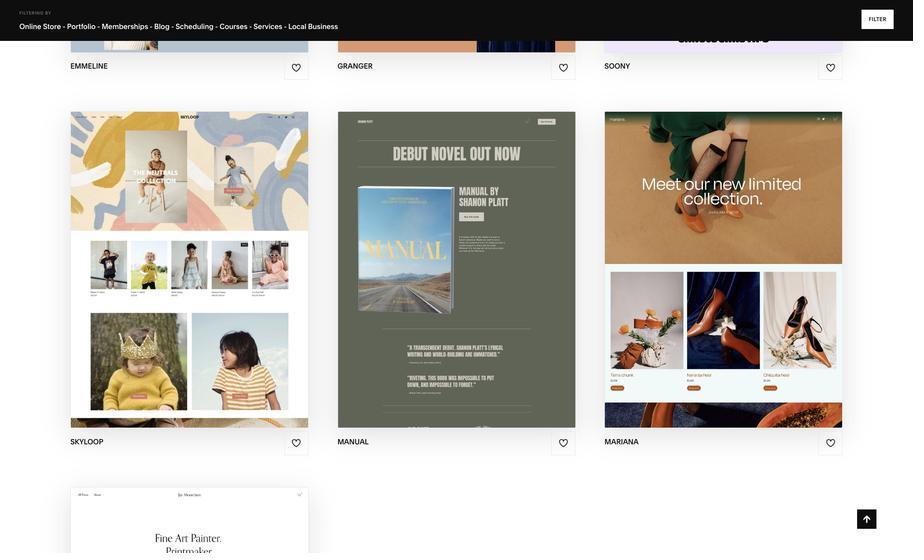 Task type: locate. For each thing, give the bounding box(es) containing it.
with inside start with manual button
[[435, 253, 457, 263]]

- right blog
[[171, 22, 174, 31]]

services
[[254, 22, 283, 31]]

mariana inside button
[[725, 253, 767, 263]]

1 vertical spatial manual
[[458, 270, 496, 280]]

start with skyloop
[[138, 253, 232, 263]]

1 horizontal spatial preview
[[417, 270, 456, 280]]

filter button
[[862, 10, 894, 29]]

add mariana to your favorites list image
[[826, 439, 836, 449]]

0 vertical spatial manual
[[460, 253, 498, 263]]

preview down start with manual
[[417, 270, 456, 280]]

preview for preview skyloop
[[149, 270, 187, 280]]

2 horizontal spatial with
[[701, 253, 723, 263]]

1 - from the left
[[63, 22, 65, 31]]

skyloop image
[[71, 112, 308, 429]]

start inside 'start with skyloop' button
[[138, 253, 165, 263]]

preview down start with skyloop
[[149, 270, 187, 280]]

start with manual button
[[406, 246, 507, 270]]

start up preview mariana
[[672, 253, 699, 263]]

with inside start with mariana button
[[701, 253, 723, 263]]

portfolio
[[67, 22, 96, 31]]

- right portfolio
[[97, 22, 100, 31]]

start for preview skyloop
[[138, 253, 165, 263]]

- right courses
[[249, 22, 252, 31]]

- left courses
[[215, 22, 218, 31]]

with up preview skyloop
[[167, 253, 189, 263]]

3 preview from the left
[[683, 270, 721, 280]]

0 horizontal spatial preview
[[149, 270, 187, 280]]

3 with from the left
[[701, 253, 723, 263]]

1 horizontal spatial with
[[435, 253, 457, 263]]

0 horizontal spatial with
[[167, 253, 189, 263]]

0 horizontal spatial start
[[138, 253, 165, 263]]

with up the preview manual
[[435, 253, 457, 263]]

2 vertical spatial manual
[[338, 438, 369, 447]]

start inside start with mariana button
[[672, 253, 699, 263]]

with
[[167, 253, 189, 263], [435, 253, 457, 263], [701, 253, 723, 263]]

2 horizontal spatial start
[[672, 253, 699, 263]]

0 vertical spatial mariana
[[725, 253, 767, 263]]

2 preview from the left
[[417, 270, 456, 280]]

2 - from the left
[[97, 22, 100, 31]]

start inside start with manual button
[[406, 253, 433, 263]]

with for manual
[[435, 253, 457, 263]]

start up preview skyloop
[[138, 253, 165, 263]]

start up the preview manual
[[406, 253, 433, 263]]

mariana image
[[606, 112, 843, 429]]

manual
[[460, 253, 498, 263], [458, 270, 496, 280], [338, 438, 369, 447]]

with up preview mariana
[[701, 253, 723, 263]]

preview down start with mariana
[[683, 270, 721, 280]]

2 start from the left
[[406, 253, 433, 263]]

- right the store
[[63, 22, 65, 31]]

1 start from the left
[[138, 253, 165, 263]]

with for skyloop
[[167, 253, 189, 263]]

preview mariana link
[[683, 263, 766, 287]]

start with mariana button
[[672, 246, 776, 270]]

preview for preview manual
[[417, 270, 456, 280]]

0 vertical spatial skyloop
[[191, 253, 232, 263]]

soony
[[605, 62, 631, 71]]

skyloop
[[191, 253, 232, 263], [190, 270, 230, 280], [70, 438, 103, 447]]

1 vertical spatial skyloop
[[190, 270, 230, 280]]

mariana
[[725, 253, 767, 263], [724, 270, 766, 280], [605, 438, 639, 447]]

preview
[[149, 270, 187, 280], [417, 270, 456, 280], [683, 270, 721, 280]]

local
[[289, 22, 307, 31]]

5 - from the left
[[215, 22, 218, 31]]

preview mariana
[[683, 270, 766, 280]]

1 horizontal spatial start
[[406, 253, 433, 263]]

memberships
[[102, 22, 148, 31]]

filtering by
[[19, 11, 51, 15]]

3 start from the left
[[672, 253, 699, 263]]

start for preview mariana
[[672, 253, 699, 263]]

filter
[[869, 16, 887, 22]]

soony image
[[606, 0, 843, 53]]

-
[[63, 22, 65, 31], [97, 22, 100, 31], [150, 22, 153, 31], [171, 22, 174, 31], [215, 22, 218, 31], [249, 22, 252, 31], [284, 22, 287, 31]]

- left blog
[[150, 22, 153, 31]]

manual inside start with manual button
[[460, 253, 498, 263]]

preview for preview mariana
[[683, 270, 721, 280]]

2 horizontal spatial preview
[[683, 270, 721, 280]]

2 with from the left
[[435, 253, 457, 263]]

start with skyloop button
[[138, 246, 241, 270]]

montclaire image
[[71, 488, 308, 554]]

start
[[138, 253, 165, 263], [406, 253, 433, 263], [672, 253, 699, 263]]

1 preview from the left
[[149, 270, 187, 280]]

1 with from the left
[[167, 253, 189, 263]]

with for mariana
[[701, 253, 723, 263]]

emmeline
[[70, 62, 108, 71]]

- left local
[[284, 22, 287, 31]]

with inside 'start with skyloop' button
[[167, 253, 189, 263]]



Task type: vqa. For each thing, say whether or not it's contained in the screenshot.
THE 'DESIGN' inside Interior Design option
no



Task type: describe. For each thing, give the bounding box(es) containing it.
courses
[[220, 22, 248, 31]]

preview manual link
[[417, 263, 496, 287]]

preview skyloop
[[149, 270, 230, 280]]

store
[[43, 22, 61, 31]]

emmeline image
[[71, 0, 308, 53]]

filtering
[[19, 11, 44, 15]]

start with manual
[[406, 253, 498, 263]]

add granger to your favorites list image
[[559, 63, 569, 73]]

online
[[19, 22, 41, 31]]

preview skyloop link
[[149, 263, 230, 287]]

start with mariana
[[672, 253, 767, 263]]

granger
[[338, 62, 373, 71]]

business
[[308, 22, 338, 31]]

4 - from the left
[[171, 22, 174, 31]]

add soony to your favorites list image
[[826, 63, 836, 73]]

2 vertical spatial mariana
[[605, 438, 639, 447]]

blog
[[154, 22, 170, 31]]

manual image
[[338, 112, 576, 429]]

skyloop inside button
[[191, 253, 232, 263]]

back to top image
[[863, 515, 872, 525]]

add emmeline to your favorites list image
[[292, 63, 301, 73]]

add skyloop to your favorites list image
[[292, 439, 301, 449]]

start for preview manual
[[406, 253, 433, 263]]

3 - from the left
[[150, 22, 153, 31]]

preview manual
[[417, 270, 496, 280]]

add manual to your favorites list image
[[559, 439, 569, 449]]

2 vertical spatial skyloop
[[70, 438, 103, 447]]

granger image
[[338, 0, 576, 53]]

online store - portfolio - memberships - blog - scheduling - courses - services - local business
[[19, 22, 338, 31]]

6 - from the left
[[249, 22, 252, 31]]

1 vertical spatial mariana
[[724, 270, 766, 280]]

by
[[45, 11, 51, 15]]

manual inside preview manual link
[[458, 270, 496, 280]]

7 - from the left
[[284, 22, 287, 31]]

scheduling
[[176, 22, 214, 31]]



